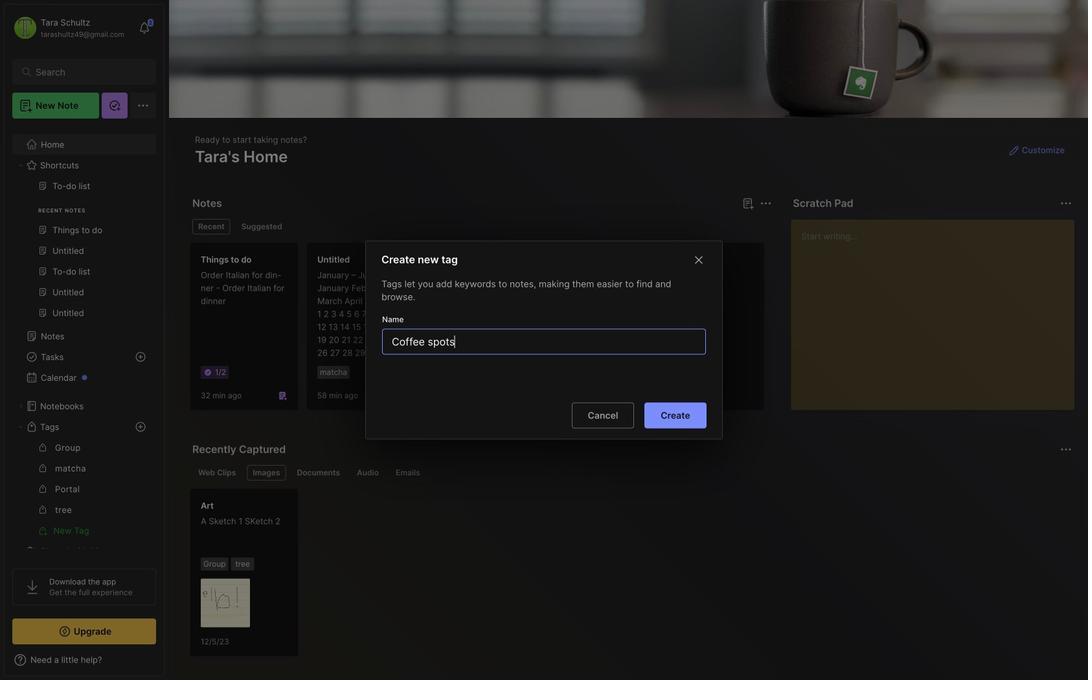 Task type: describe. For each thing, give the bounding box(es) containing it.
expand notebooks image
[[17, 403, 25, 410]]

tree inside main element
[[5, 126, 164, 590]]

2 tab list from the top
[[193, 465, 1071, 481]]

close image
[[692, 252, 707, 268]]

main element
[[0, 0, 169, 681]]

Start writing… text field
[[802, 220, 1075, 400]]

1 group from the top
[[12, 176, 156, 331]]



Task type: locate. For each thing, give the bounding box(es) containing it.
tab
[[193, 219, 231, 235], [236, 219, 288, 235], [193, 465, 242, 481], [247, 465, 286, 481], [291, 465, 346, 481], [351, 465, 385, 481], [390, 465, 426, 481]]

none search field inside main element
[[36, 64, 139, 80]]

group
[[12, 176, 156, 331], [12, 438, 156, 541]]

tree
[[5, 126, 164, 590]]

None search field
[[36, 64, 139, 80]]

1 tab list from the top
[[193, 219, 770, 235]]

thumbnail image
[[201, 579, 250, 628]]

1 vertical spatial group
[[12, 438, 156, 541]]

0 vertical spatial tab list
[[193, 219, 770, 235]]

row group
[[190, 242, 1089, 419]]

expand tags image
[[17, 423, 25, 431]]

0 vertical spatial group
[[12, 176, 156, 331]]

tab list
[[193, 219, 770, 235], [193, 465, 1071, 481]]

2 group from the top
[[12, 438, 156, 541]]

Search text field
[[36, 66, 139, 78]]

1 vertical spatial tab list
[[193, 465, 1071, 481]]

Tag name text field
[[391, 330, 701, 354]]



Task type: vqa. For each thing, say whether or not it's contained in the screenshot.
topmost your
no



